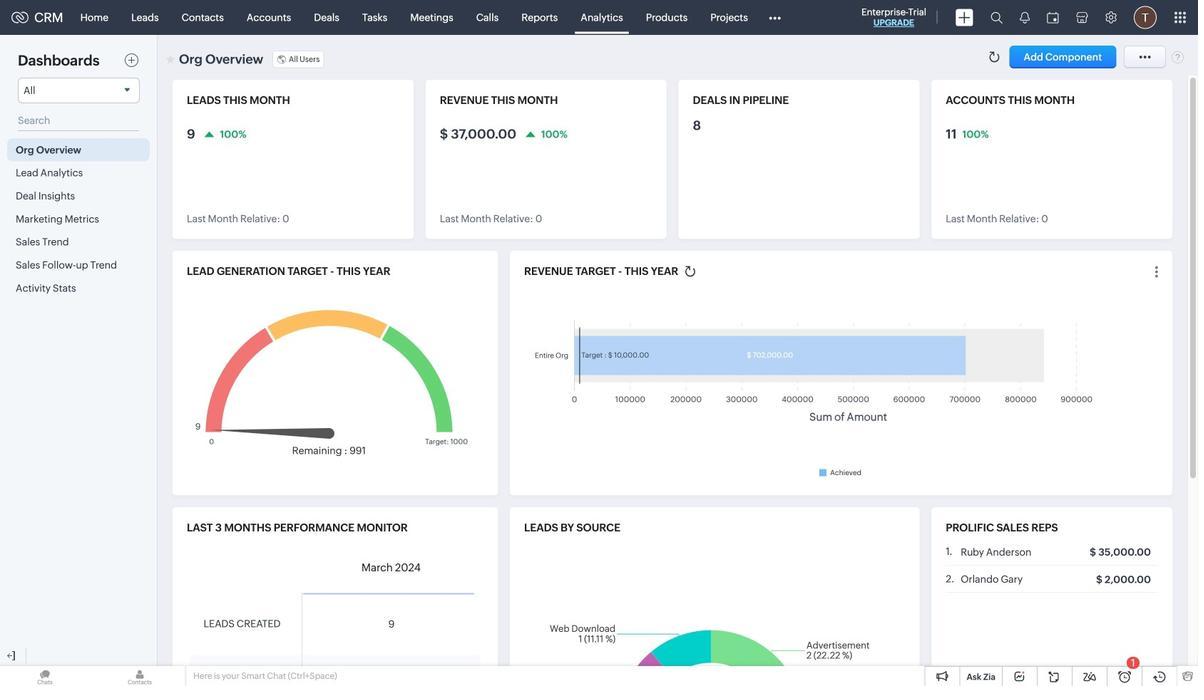 Task type: describe. For each thing, give the bounding box(es) containing it.
profile element
[[1126, 0, 1165, 35]]

create menu image
[[956, 9, 974, 26]]

chats image
[[0, 667, 90, 687]]

signals image
[[1020, 11, 1030, 24]]

contacts image
[[95, 667, 185, 687]]

Other Modules field
[[760, 6, 790, 29]]

logo image
[[11, 12, 29, 23]]

signals element
[[1011, 0, 1038, 35]]



Task type: vqa. For each thing, say whether or not it's contained in the screenshot.
Calendar icon
yes



Task type: locate. For each thing, give the bounding box(es) containing it.
search image
[[991, 11, 1003, 24]]

Search text field
[[18, 111, 139, 131]]

None button
[[1010, 46, 1116, 68]]

calendar image
[[1047, 12, 1059, 23]]

help image
[[1172, 51, 1184, 63]]

create menu element
[[947, 0, 982, 35]]

None field
[[18, 78, 140, 103]]

profile image
[[1134, 6, 1157, 29]]

search element
[[982, 0, 1011, 35]]



